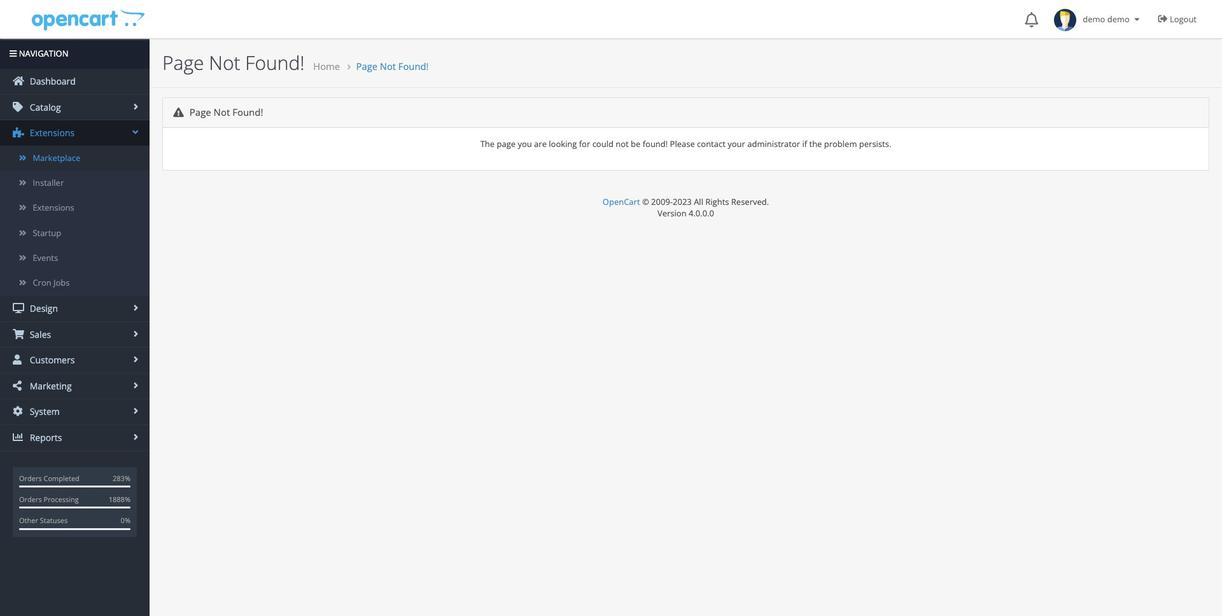 Task type: describe. For each thing, give the bounding box(es) containing it.
rights
[[706, 196, 729, 207]]

catalog link
[[0, 95, 150, 120]]

are
[[534, 138, 547, 149]]

version
[[658, 208, 687, 219]]

opencart link
[[603, 196, 640, 207]]

page
[[497, 138, 516, 149]]

2 extensions link from the top
[[0, 196, 150, 221]]

marketplace link
[[0, 146, 150, 171]]

0 vertical spatial extensions
[[27, 127, 75, 139]]

desktop image
[[13, 303, 24, 313]]

exclamation triangle image
[[173, 108, 184, 117]]

demo demo link
[[1048, 0, 1149, 38]]

for
[[579, 138, 590, 149]]

other statuses
[[19, 516, 68, 526]]

bell image
[[1025, 12, 1039, 27]]

logout
[[1170, 13, 1197, 25]]

contact
[[697, 138, 726, 149]]

user image
[[13, 355, 24, 365]]

1 extensions link from the top
[[0, 121, 150, 146]]

2009-
[[651, 196, 673, 207]]

design link
[[0, 296, 150, 321]]

problem
[[824, 138, 857, 149]]

completed
[[44, 474, 79, 483]]

marketing
[[27, 380, 72, 392]]

opencart image
[[30, 7, 145, 31]]

bars image
[[10, 50, 17, 58]]

marketplace
[[33, 152, 80, 164]]

jobs
[[54, 277, 70, 288]]

sales link
[[0, 322, 150, 347]]

page right exclamation triangle 'icon'
[[190, 106, 211, 119]]

puzzle piece image
[[13, 128, 24, 138]]

administrator
[[748, 138, 800, 149]]

shopping cart image
[[13, 329, 24, 339]]

283%
[[113, 474, 131, 483]]

reports link
[[0, 425, 150, 451]]

startup link
[[0, 221, 150, 246]]

the
[[810, 138, 822, 149]]

installer link
[[0, 171, 150, 196]]

be
[[631, 138, 641, 149]]

orders processing
[[19, 495, 79, 504]]

if
[[803, 138, 807, 149]]

sign out alt image
[[1159, 14, 1168, 24]]

your
[[728, 138, 746, 149]]



Task type: vqa. For each thing, say whether or not it's contained in the screenshot.
Date Modified Link
no



Task type: locate. For each thing, give the bounding box(es) containing it.
0 vertical spatial extensions link
[[0, 121, 150, 146]]

1 orders from the top
[[19, 474, 42, 483]]

could
[[593, 138, 614, 149]]

the
[[481, 138, 495, 149]]

the page you are looking for could not be found! please contact your administrator if the problem persists.
[[481, 138, 892, 149]]

tag image
[[13, 102, 24, 112]]

home link
[[313, 60, 340, 73]]

extensions up marketplace
[[27, 127, 75, 139]]

looking
[[549, 138, 577, 149]]

demo right demo demo image
[[1083, 13, 1106, 25]]

2023
[[673, 196, 692, 207]]

orders for orders completed
[[19, 474, 42, 483]]

persists.
[[859, 138, 892, 149]]

1 horizontal spatial demo
[[1108, 13, 1130, 25]]

2 orders from the top
[[19, 495, 42, 504]]

sales
[[27, 328, 51, 340]]

processing
[[44, 495, 79, 504]]

demo left caret down image
[[1108, 13, 1130, 25]]

design
[[27, 303, 58, 315]]

system
[[27, 406, 60, 418]]

chart bar image
[[13, 432, 24, 443]]

orders completed
[[19, 474, 79, 483]]

events
[[33, 252, 58, 263]]

page not found!
[[162, 50, 305, 76], [356, 60, 429, 73], [187, 106, 263, 119]]

statuses
[[40, 516, 68, 526]]

orders for orders processing
[[19, 495, 42, 504]]

orders up other
[[19, 495, 42, 504]]

logout link
[[1149, 0, 1210, 38]]

dashboard
[[27, 75, 76, 87]]

catalog
[[27, 101, 61, 113]]

please
[[670, 138, 695, 149]]

all
[[694, 196, 704, 207]]

customers
[[27, 354, 75, 366]]

customers link
[[0, 348, 150, 373]]

1888%
[[109, 495, 131, 504]]

found!
[[643, 138, 668, 149]]

not
[[616, 138, 629, 149]]

installer
[[33, 177, 64, 189]]

demo demo
[[1077, 13, 1132, 25]]

navigation
[[17, 48, 68, 59]]

cron jobs link
[[0, 271, 150, 296]]

extensions link down installer
[[0, 196, 150, 221]]

demo
[[1083, 13, 1106, 25], [1108, 13, 1130, 25]]

0%
[[121, 516, 131, 526]]

0 horizontal spatial demo
[[1083, 13, 1106, 25]]

page right home on the left top of the page
[[356, 60, 378, 73]]

you
[[518, 138, 532, 149]]

page not found! link
[[356, 60, 429, 73]]

1 demo from the left
[[1083, 13, 1106, 25]]

page
[[162, 50, 204, 76], [356, 60, 378, 73], [190, 106, 211, 119]]

dashboard link
[[0, 69, 150, 94]]

2 demo from the left
[[1108, 13, 1130, 25]]

1 vertical spatial extensions
[[33, 202, 74, 214]]

other
[[19, 516, 38, 526]]

opencart
[[603, 196, 640, 207]]

extensions link
[[0, 121, 150, 146], [0, 196, 150, 221]]

orders
[[19, 474, 42, 483], [19, 495, 42, 504]]

0 vertical spatial orders
[[19, 474, 42, 483]]

caret down image
[[1132, 15, 1143, 24]]

orders up orders processing
[[19, 474, 42, 483]]

startup
[[33, 227, 61, 238]]

opencart © 2009-2023 all rights reserved. version 4.0.0.0
[[603, 196, 769, 219]]

events link
[[0, 246, 150, 271]]

extensions link down catalog 'link'
[[0, 121, 150, 146]]

system link
[[0, 400, 150, 425]]

home
[[313, 60, 340, 73]]

cron jobs
[[33, 277, 70, 288]]

not
[[209, 50, 240, 76], [380, 60, 396, 73], [214, 106, 230, 119]]

©
[[642, 196, 649, 207]]

1 vertical spatial orders
[[19, 495, 42, 504]]

extensions down installer
[[33, 202, 74, 214]]

cog image
[[13, 407, 24, 417]]

reports
[[27, 432, 62, 444]]

demo demo image
[[1055, 9, 1077, 31]]

found!
[[245, 50, 305, 76], [399, 60, 429, 73], [232, 106, 263, 119]]

share alt image
[[13, 381, 24, 391]]

page up exclamation triangle 'icon'
[[162, 50, 204, 76]]

home image
[[13, 76, 24, 86]]

1 vertical spatial extensions link
[[0, 196, 150, 221]]

reserved.
[[732, 196, 769, 207]]

marketing link
[[0, 374, 150, 399]]

4.0.0.0
[[689, 208, 714, 219]]

cron
[[33, 277, 51, 288]]

extensions
[[27, 127, 75, 139], [33, 202, 74, 214]]



